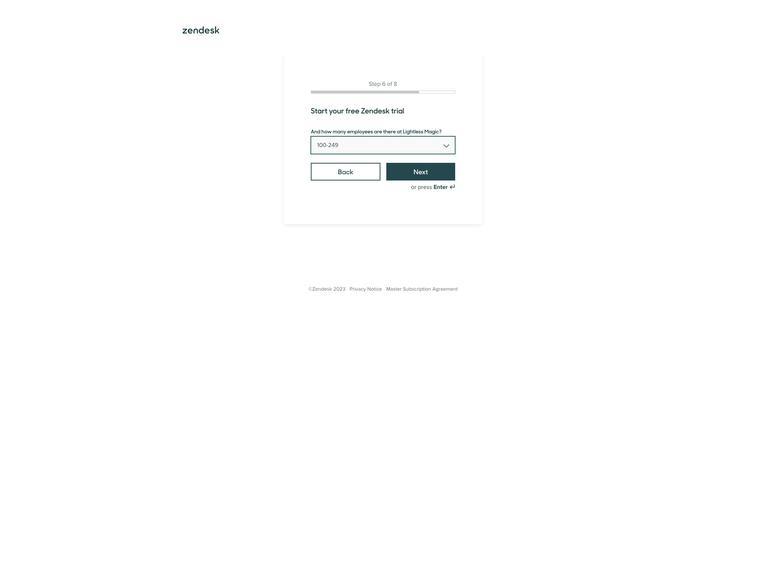 Task type: vqa. For each thing, say whether or not it's contained in the screenshot.
many
yes



Task type: locate. For each thing, give the bounding box(es) containing it.
master subscription agreement link
[[387, 286, 458, 292]]

or
[[411, 184, 417, 191]]

or press enter
[[411, 184, 448, 191]]

are
[[374, 127, 382, 135]]

privacy notice
[[350, 286, 382, 292]]

and how many employees are there at lightless magic ?
[[311, 127, 442, 135]]

many
[[333, 127, 346, 135]]

start your free zendesk trial
[[311, 105, 404, 116]]

step 6 of 8
[[369, 80, 397, 88]]

press
[[418, 184, 432, 191]]

how
[[322, 127, 332, 135]]

©zendesk 2023
[[309, 286, 346, 292]]

your
[[329, 105, 344, 116]]

next
[[414, 167, 428, 176]]

free
[[346, 105, 360, 116]]

of
[[387, 80, 392, 88]]

notice
[[367, 286, 382, 292]]

step
[[369, 80, 381, 88]]

and
[[311, 127, 321, 135]]

at
[[397, 127, 402, 135]]

magic
[[425, 127, 439, 135]]

zendesk
[[361, 105, 390, 116]]

privacy notice link
[[350, 286, 382, 292]]

?
[[439, 127, 442, 135]]

agreement
[[433, 286, 458, 292]]

there
[[383, 127, 396, 135]]



Task type: describe. For each thing, give the bounding box(es) containing it.
privacy
[[350, 286, 366, 292]]

back button
[[311, 163, 381, 181]]

©zendesk 2023 link
[[309, 286, 346, 292]]

8
[[394, 80, 397, 88]]

trial
[[391, 105, 404, 116]]

master subscription agreement
[[387, 286, 458, 292]]

next button
[[387, 163, 455, 181]]

6
[[382, 80, 386, 88]]

enter image
[[450, 184, 455, 190]]

2023
[[334, 286, 346, 292]]

enter
[[434, 184, 448, 191]]

lightless
[[403, 127, 424, 135]]

start
[[311, 105, 328, 116]]

back
[[338, 167, 354, 176]]

subscription
[[403, 286, 431, 292]]

employees
[[347, 127, 373, 135]]

master
[[387, 286, 402, 292]]

©zendesk
[[309, 286, 332, 292]]

zendesk image
[[183, 27, 220, 34]]



